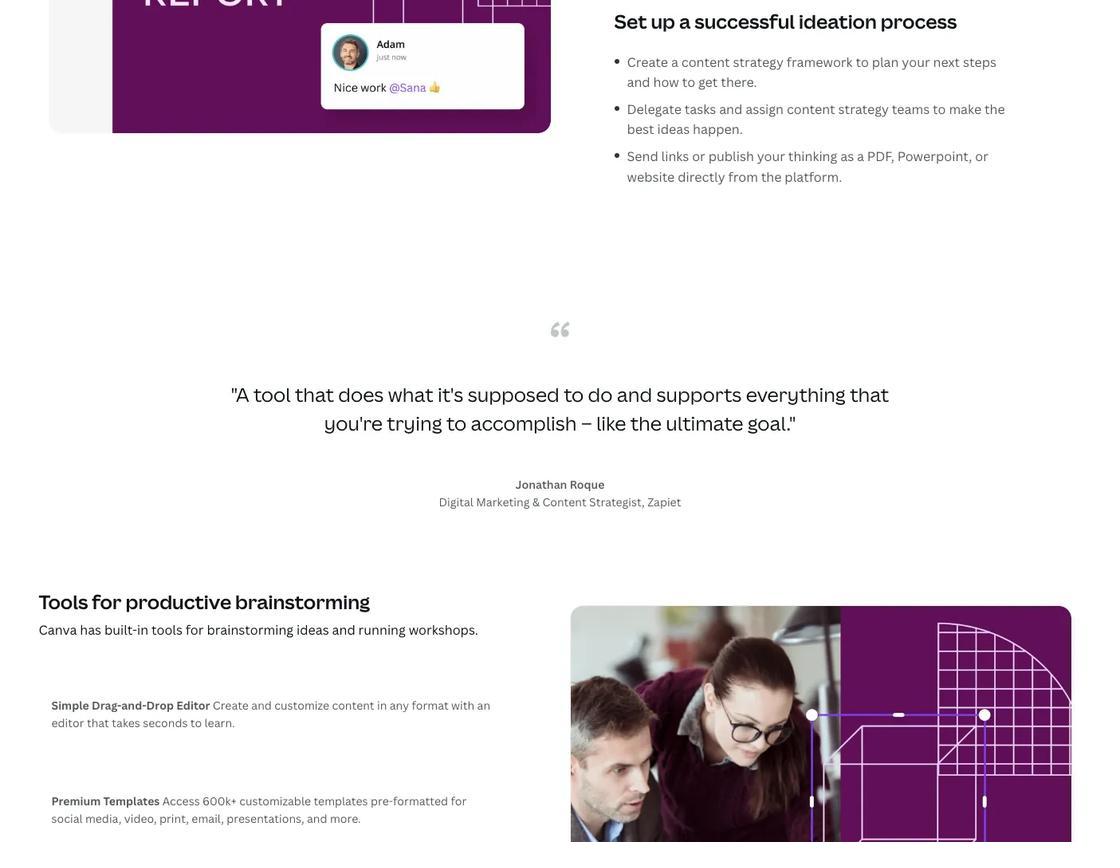 Task type: vqa. For each thing, say whether or not it's contained in the screenshot.
the middle can
no



Task type: locate. For each thing, give the bounding box(es) containing it.
1 horizontal spatial the
[[762, 168, 782, 186]]

2 vertical spatial content
[[332, 698, 375, 713]]

0 horizontal spatial create
[[213, 698, 249, 713]]

0 vertical spatial for
[[92, 589, 122, 615]]

zapiet
[[648, 495, 682, 510]]

for up built-
[[92, 589, 122, 615]]

content down create a content strategy framework to plan your next steps and how to get there.
[[787, 100, 836, 118]]

an
[[477, 698, 491, 713]]

create inside create and customize content in any format with an editor that takes seconds to learn.
[[213, 698, 249, 713]]

print,
[[159, 811, 189, 826]]

ideas up links at the right top
[[658, 121, 690, 138]]

in left tools
[[137, 622, 148, 639]]

directly
[[678, 168, 726, 186]]

ideas for assign
[[658, 121, 690, 138]]

supposed
[[468, 382, 560, 408]]

1 horizontal spatial for
[[186, 622, 204, 639]]

and right do
[[617, 382, 653, 408]]

to left do
[[564, 382, 584, 408]]

1 vertical spatial in
[[377, 698, 387, 713]]

and left more.
[[307, 811, 327, 826]]

your inside send links or publish your thinking as a pdf, powerpoint, or website directly from the platform.
[[758, 148, 786, 165]]

ui - unlimited content image
[[570, 606, 1073, 842]]

to left make
[[933, 100, 947, 118]]

in
[[137, 622, 148, 639], [377, 698, 387, 713]]

0 vertical spatial strategy
[[733, 53, 784, 71]]

and up the happen.
[[720, 100, 743, 118]]

1 vertical spatial create
[[213, 698, 249, 713]]

1 vertical spatial strategy
[[839, 100, 889, 118]]

a inside send links or publish your thinking as a pdf, powerpoint, or website directly from the platform.
[[858, 148, 865, 165]]

content inside create a content strategy framework to plan your next steps and how to get there.
[[682, 53, 730, 71]]

1 vertical spatial your
[[758, 148, 786, 165]]

0 vertical spatial your
[[902, 53, 931, 71]]

2 horizontal spatial the
[[985, 100, 1006, 118]]

and inside delegate tasks and assign content strategy teams to make the best ideas happen.
[[720, 100, 743, 118]]

create up how
[[627, 53, 669, 71]]

create inside create a content strategy framework to plan your next steps and how to get there.
[[627, 53, 669, 71]]

content left the any
[[332, 698, 375, 713]]

up
[[651, 8, 676, 34]]

the right from
[[762, 168, 782, 186]]

1 horizontal spatial ideas
[[658, 121, 690, 138]]

premium templates
[[51, 794, 162, 809]]

1 horizontal spatial in
[[377, 698, 387, 713]]

2 horizontal spatial content
[[787, 100, 836, 118]]

does
[[338, 382, 384, 408]]

0 vertical spatial a
[[680, 8, 691, 34]]

0 horizontal spatial ideas
[[297, 622, 329, 639]]

that
[[295, 382, 334, 408], [850, 382, 890, 408], [87, 716, 109, 731]]

content
[[543, 495, 587, 510]]

1 horizontal spatial strategy
[[839, 100, 889, 118]]

create up learn.
[[213, 698, 249, 713]]

framework
[[787, 53, 853, 71]]

0 horizontal spatial a
[[672, 53, 679, 71]]

content up get
[[682, 53, 730, 71]]

ideas inside tools for productive brainstorming canva has built-in tools for brainstorming ideas and running workshops.
[[297, 622, 329, 639]]

website
[[627, 168, 675, 186]]

access 600k+ customizable templates pre-formatted for social media, video, print, email, presentations, and more.
[[51, 794, 467, 826]]

do
[[588, 382, 613, 408]]

content
[[682, 53, 730, 71], [787, 100, 836, 118], [332, 698, 375, 713]]

happen.
[[693, 121, 743, 138]]

your inside create a content strategy framework to plan your next steps and how to get there.
[[902, 53, 931, 71]]

that right the tool
[[295, 382, 334, 408]]

0 vertical spatial create
[[627, 53, 669, 71]]

create and customize content in any format with an editor that takes seconds to learn.
[[51, 698, 491, 731]]

that down drag-
[[87, 716, 109, 731]]

0 vertical spatial the
[[985, 100, 1006, 118]]

1 horizontal spatial create
[[627, 53, 669, 71]]

quotation mark image
[[551, 322, 570, 338]]

"a
[[231, 382, 249, 408]]

for right tools
[[186, 622, 204, 639]]

the inside delegate tasks and assign content strategy teams to make the best ideas happen.
[[985, 100, 1006, 118]]

and-
[[122, 698, 146, 713]]

more.
[[330, 811, 361, 826]]

0 vertical spatial brainstorming
[[235, 589, 370, 615]]

strategy up there.
[[733, 53, 784, 71]]

strategy inside create a content strategy framework to plan your next steps and how to get there.
[[733, 53, 784, 71]]

2 vertical spatial for
[[451, 794, 467, 809]]

send links or publish your thinking as a pdf, powerpoint, or website directly from the platform.
[[627, 148, 989, 186]]

0 horizontal spatial in
[[137, 622, 148, 639]]

platform.
[[785, 168, 843, 186]]

strategy left teams
[[839, 100, 889, 118]]

1 vertical spatial a
[[672, 53, 679, 71]]

0 horizontal spatial or
[[693, 148, 706, 165]]

"a tool that does what it's supposed to do and supports everything that you're trying to accomplish – like the ultimate goal."
[[231, 382, 890, 437]]

and left running
[[332, 622, 356, 639]]

2 horizontal spatial for
[[451, 794, 467, 809]]

the right make
[[985, 100, 1006, 118]]

and inside "a tool that does what it's supposed to do and supports everything that you're trying to accomplish – like the ultimate goal."
[[617, 382, 653, 408]]

the
[[985, 100, 1006, 118], [762, 168, 782, 186], [631, 410, 662, 437]]

0 horizontal spatial content
[[332, 698, 375, 713]]

1 vertical spatial the
[[762, 168, 782, 186]]

or right powerpoint,
[[976, 148, 989, 165]]

or up directly
[[693, 148, 706, 165]]

or
[[693, 148, 706, 165], [976, 148, 989, 165]]

a right up
[[680, 8, 691, 34]]

set
[[615, 8, 647, 34]]

access
[[162, 794, 200, 809]]

thinking
[[789, 148, 838, 165]]

content inside delegate tasks and assign content strategy teams to make the best ideas happen.
[[787, 100, 836, 118]]

the right like
[[631, 410, 662, 437]]

1 horizontal spatial your
[[902, 53, 931, 71]]

delegate tasks and assign content strategy teams to make the best ideas happen.
[[627, 100, 1006, 138]]

in left the any
[[377, 698, 387, 713]]

1 vertical spatial content
[[787, 100, 836, 118]]

templates
[[314, 794, 368, 809]]

for
[[92, 589, 122, 615], [186, 622, 204, 639], [451, 794, 467, 809]]

powerpoint,
[[898, 148, 973, 165]]

0 horizontal spatial strategy
[[733, 53, 784, 71]]

ideas for brainstorming
[[297, 622, 329, 639]]

best
[[627, 121, 655, 138]]

0 vertical spatial content
[[682, 53, 730, 71]]

to down the editor
[[190, 716, 202, 731]]

1 horizontal spatial that
[[295, 382, 334, 408]]

and inside tools for productive brainstorming canva has built-in tools for brainstorming ideas and running workshops.
[[332, 622, 356, 639]]

your left the 'next'
[[902, 53, 931, 71]]

2 vertical spatial a
[[858, 148, 865, 165]]

that right everything
[[850, 382, 890, 408]]

your up from
[[758, 148, 786, 165]]

to inside delegate tasks and assign content strategy teams to make the best ideas happen.
[[933, 100, 947, 118]]

a inside create a content strategy framework to plan your next steps and how to get there.
[[672, 53, 679, 71]]

0 vertical spatial in
[[137, 622, 148, 639]]

that inside create and customize content in any format with an editor that takes seconds to learn.
[[87, 716, 109, 731]]

ideas left running
[[297, 622, 329, 639]]

ideas inside delegate tasks and assign content strategy teams to make the best ideas happen.
[[658, 121, 690, 138]]

set up a successful ideation process
[[615, 8, 958, 34]]

1 horizontal spatial content
[[682, 53, 730, 71]]

2 horizontal spatial a
[[858, 148, 865, 165]]

tools
[[152, 622, 183, 639]]

0 vertical spatial ideas
[[658, 121, 690, 138]]

format
[[412, 698, 449, 713]]

for right the formatted
[[451, 794, 467, 809]]

create
[[627, 53, 669, 71], [213, 698, 249, 713]]

create for a
[[627, 53, 669, 71]]

workshops.
[[409, 622, 478, 639]]

video,
[[124, 811, 157, 826]]

how
[[654, 74, 680, 91]]

0 horizontal spatial your
[[758, 148, 786, 165]]

1 horizontal spatial a
[[680, 8, 691, 34]]

and left how
[[627, 74, 651, 91]]

0 horizontal spatial that
[[87, 716, 109, 731]]

delegate
[[627, 100, 682, 118]]

get
[[699, 74, 718, 91]]

and left customize
[[252, 698, 272, 713]]

a right as
[[858, 148, 865, 165]]

formatted
[[393, 794, 448, 809]]

a
[[680, 8, 691, 34], [672, 53, 679, 71], [858, 148, 865, 165]]

0 horizontal spatial the
[[631, 410, 662, 437]]

0 horizontal spatial for
[[92, 589, 122, 615]]

for inside access 600k+ customizable templates pre-formatted for social media, video, print, email, presentations, and more.
[[451, 794, 467, 809]]

and
[[627, 74, 651, 91], [720, 100, 743, 118], [617, 382, 653, 408], [332, 622, 356, 639], [252, 698, 272, 713], [307, 811, 327, 826]]

strategy
[[733, 53, 784, 71], [839, 100, 889, 118]]

1 horizontal spatial or
[[976, 148, 989, 165]]

2 vertical spatial the
[[631, 410, 662, 437]]

tools for productive brainstorming canva has built-in tools for brainstorming ideas and running workshops.
[[39, 589, 478, 639]]

a up how
[[672, 53, 679, 71]]

the inside send links or publish your thinking as a pdf, powerpoint, or website directly from the platform.
[[762, 168, 782, 186]]

ideation
[[799, 8, 877, 34]]

1 vertical spatial ideas
[[297, 622, 329, 639]]

your
[[902, 53, 931, 71], [758, 148, 786, 165]]

the inside "a tool that does what it's supposed to do and supports everything that you're trying to accomplish – like the ultimate goal."
[[631, 410, 662, 437]]

customize
[[275, 698, 329, 713]]

–
[[581, 410, 592, 437]]



Task type: describe. For each thing, give the bounding box(es) containing it.
seconds
[[143, 716, 188, 731]]

&
[[533, 495, 540, 510]]

and inside create a content strategy framework to plan your next steps and how to get there.
[[627, 74, 651, 91]]

takes
[[112, 716, 140, 731]]

from
[[729, 168, 759, 186]]

any
[[390, 698, 409, 713]]

marketing
[[476, 495, 530, 510]]

to left get
[[683, 74, 696, 91]]

it's
[[438, 382, 464, 408]]

drag-
[[92, 698, 122, 713]]

as
[[841, 148, 854, 165]]

drop
[[146, 698, 174, 713]]

digital
[[439, 495, 474, 510]]

email,
[[192, 811, 224, 826]]

pre-
[[371, 794, 393, 809]]

templates
[[103, 794, 160, 809]]

links
[[662, 148, 689, 165]]

and inside create and customize content in any format with an editor that takes seconds to learn.
[[252, 698, 272, 713]]

simple drag-and-drop editor
[[51, 698, 213, 713]]

publish
[[709, 148, 754, 165]]

to inside create and customize content in any format with an editor that takes seconds to learn.
[[190, 716, 202, 731]]

with
[[452, 698, 475, 713]]

content inside create and customize content in any format with an editor that takes seconds to learn.
[[332, 698, 375, 713]]

editor
[[176, 698, 210, 713]]

productive
[[126, 589, 232, 615]]

to down it's
[[447, 410, 467, 437]]

trying
[[387, 410, 442, 437]]

send
[[627, 148, 659, 165]]

1 or from the left
[[693, 148, 706, 165]]

steps
[[964, 53, 997, 71]]

1 vertical spatial brainstorming
[[207, 622, 294, 639]]

create a content strategy framework to plan your next steps and how to get there.
[[627, 53, 997, 91]]

like
[[597, 410, 626, 437]]

1 vertical spatial for
[[186, 622, 204, 639]]

customizable
[[240, 794, 311, 809]]

strategist,
[[590, 495, 645, 510]]

2 or from the left
[[976, 148, 989, 165]]

create for and
[[213, 698, 249, 713]]

in inside tools for productive brainstorming canva has built-in tools for brainstorming ideas and running workshops.
[[137, 622, 148, 639]]

600k+
[[203, 794, 237, 809]]

media,
[[85, 811, 122, 826]]

to left plan
[[856, 53, 869, 71]]

presentations,
[[227, 811, 304, 826]]

accomplish
[[471, 410, 577, 437]]

next
[[934, 53, 961, 71]]

built-
[[104, 622, 137, 639]]

supports
[[657, 382, 742, 408]]

you're
[[324, 410, 383, 437]]

simple
[[51, 698, 89, 713]]

goal."
[[748, 410, 796, 437]]

ultimate
[[666, 410, 744, 437]]

learn.
[[205, 716, 235, 731]]

plan
[[872, 53, 899, 71]]

2 horizontal spatial that
[[850, 382, 890, 408]]

everything
[[746, 382, 846, 408]]

there.
[[721, 74, 758, 91]]

pdf,
[[868, 148, 895, 165]]

process
[[881, 8, 958, 34]]

premium
[[51, 794, 101, 809]]

and inside access 600k+ customizable templates pre-formatted for social media, video, print, email, presentations, and more.
[[307, 811, 327, 826]]

roque
[[570, 477, 605, 492]]

has
[[80, 622, 101, 639]]

editor
[[51, 716, 84, 731]]

teams
[[893, 100, 930, 118]]

jonathan
[[516, 477, 567, 492]]

tasks
[[685, 100, 717, 118]]

successful
[[695, 8, 795, 34]]

what
[[388, 382, 434, 408]]

jonathan roque digital marketing & content strategist, zapiet
[[439, 477, 682, 510]]

social
[[51, 811, 83, 826]]

tools
[[39, 589, 88, 615]]

assign
[[746, 100, 784, 118]]

tool
[[254, 382, 291, 408]]

canva
[[39, 622, 77, 639]]

in inside create and customize content in any format with an editor that takes seconds to learn.
[[377, 698, 387, 713]]

make
[[950, 100, 982, 118]]

strategy inside delegate tasks and assign content strategy teams to make the best ideas happen.
[[839, 100, 889, 118]]



